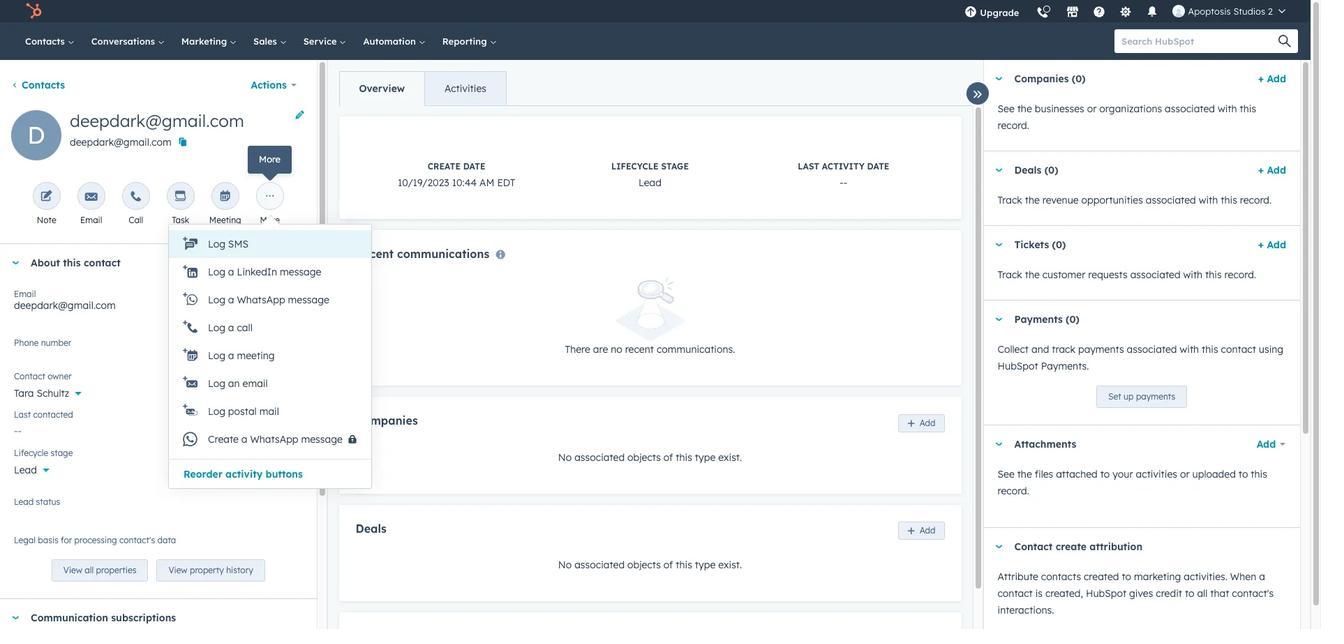 Task type: locate. For each thing, give the bounding box(es) containing it.
caret image
[[995, 77, 1003, 81], [995, 169, 1003, 172], [995, 243, 1003, 247], [995, 443, 1003, 446], [11, 617, 20, 620]]

a for create a whatsapp message
[[241, 433, 247, 446]]

0 vertical spatial track
[[998, 194, 1022, 207]]

0 horizontal spatial companies
[[356, 414, 418, 428]]

caret image inside companies (0) dropdown button
[[995, 77, 1003, 81]]

the for files
[[1018, 468, 1032, 481]]

lead down stage
[[639, 177, 662, 189]]

0 vertical spatial objects
[[628, 451, 661, 464]]

communication
[[31, 612, 108, 625]]

note image
[[40, 191, 53, 204]]

record.
[[998, 119, 1030, 132], [1240, 194, 1272, 207], [1225, 269, 1257, 281], [998, 485, 1030, 498]]

associated inside collect and track payments associated with this contact using hubspot payments.
[[1127, 343, 1177, 356]]

0 horizontal spatial lifecycle
[[14, 448, 48, 459]]

1 vertical spatial companies
[[356, 414, 418, 428]]

1 log from the top
[[208, 238, 225, 251]]

1 vertical spatial + add
[[1258, 164, 1286, 177]]

or inside see the businesses or organizations associated with this record.
[[1087, 103, 1097, 115]]

0 horizontal spatial all
[[85, 566, 94, 576]]

about this contact
[[31, 257, 121, 269]]

0 vertical spatial caret image
[[11, 261, 20, 265]]

caret image inside payments (0) dropdown button
[[995, 318, 1003, 321]]

0 vertical spatial contacts link
[[17, 22, 83, 60]]

actions
[[251, 79, 287, 91]]

date right activity
[[867, 161, 890, 172]]

meeting
[[209, 215, 241, 225]]

settings image
[[1120, 6, 1133, 19]]

exist. for deals
[[718, 559, 742, 572]]

1 horizontal spatial menu
[[957, 0, 1294, 27]]

to right credit
[[1185, 588, 1195, 600]]

a left linkedin
[[228, 266, 234, 279]]

see the businesses or organizations associated with this record.
[[998, 103, 1257, 132]]

there are no recent communications.
[[565, 344, 735, 356]]

add button for companies
[[898, 414, 945, 432]]

2 exist. from the top
[[718, 559, 742, 572]]

track down tickets
[[998, 269, 1022, 281]]

0 vertical spatial or
[[1087, 103, 1097, 115]]

message for create a whatsapp message
[[301, 433, 343, 446]]

whatsapp for create
[[250, 433, 298, 446]]

with for track the customer requests associated with this record.
[[1184, 269, 1203, 281]]

exist. for companies
[[718, 451, 742, 464]]

1 vertical spatial track
[[998, 269, 1022, 281]]

0 vertical spatial email
[[80, 215, 102, 225]]

0 vertical spatial all
[[85, 566, 94, 576]]

1 vertical spatial more
[[260, 215, 280, 225]]

caret image for attachments
[[995, 443, 1003, 446]]

2 track from the top
[[998, 269, 1022, 281]]

message for log a whatsapp message
[[288, 294, 329, 306]]

date inside create date 10/19/2023 10:44 am edt
[[463, 161, 486, 172]]

or right businesses
[[1087, 103, 1097, 115]]

see inside see the businesses or organizations associated with this record.
[[998, 103, 1015, 115]]

call
[[129, 215, 143, 225]]

1 horizontal spatial create
[[428, 161, 461, 172]]

track
[[998, 194, 1022, 207], [998, 269, 1022, 281]]

1 vertical spatial deepdark@gmail.com
[[70, 136, 172, 149]]

lead down the lifecycle stage
[[14, 464, 37, 477]]

2 vertical spatial + add
[[1258, 239, 1286, 251]]

1 vertical spatial contact
[[1221, 343, 1256, 356]]

2 vertical spatial contact
[[998, 588, 1033, 600]]

navigation
[[339, 71, 507, 106]]

+ add button for see the businesses or organizations associated with this record.
[[1258, 71, 1286, 87]]

when
[[1231, 571, 1257, 584]]

caret image up attribute
[[995, 546, 1003, 549]]

a inside log a meeting 'button'
[[228, 350, 234, 362]]

contacts link
[[17, 22, 83, 60], [11, 79, 65, 91]]

7 log from the top
[[208, 406, 225, 418]]

log sms
[[208, 238, 248, 251]]

0 vertical spatial + add button
[[1258, 71, 1286, 87]]

last for last contacted
[[14, 410, 31, 420]]

1 vertical spatial type
[[695, 559, 716, 572]]

or inside see the files attached to your activities or uploaded to this record.
[[1180, 468, 1190, 481]]

1 vertical spatial menu
[[169, 230, 371, 483]]

0 vertical spatial contact
[[84, 257, 121, 269]]

3 + add button from the top
[[1258, 237, 1286, 253]]

the inside see the businesses or organizations associated with this record.
[[1018, 103, 1032, 115]]

date up 10:44
[[463, 161, 486, 172]]

message down log a linkedin message button
[[288, 294, 329, 306]]

postal
[[228, 406, 257, 418]]

a down log postal mail
[[241, 433, 247, 446]]

are
[[593, 344, 608, 356]]

2 type from the top
[[695, 559, 716, 572]]

more down 'more' image
[[260, 215, 280, 225]]

(0) up the revenue
[[1045, 164, 1059, 177]]

marketplaces image
[[1067, 6, 1079, 19]]

automation link
[[355, 22, 434, 60]]

attachments
[[1015, 438, 1077, 451]]

caret image
[[11, 261, 20, 265], [995, 318, 1003, 321], [995, 546, 1003, 549]]

0 vertical spatial last
[[798, 161, 820, 172]]

hubspot image
[[25, 3, 42, 20]]

this inside dropdown button
[[63, 257, 81, 269]]

1 objects from the top
[[628, 451, 661, 464]]

6 log from the top
[[208, 378, 225, 390]]

1 vertical spatial contact
[[1015, 541, 1053, 554]]

the for businesses
[[1018, 103, 1032, 115]]

log left postal
[[208, 406, 225, 418]]

log inside 'button'
[[208, 350, 225, 362]]

no associated objects of this type exist.
[[558, 451, 742, 464], [558, 559, 742, 572]]

all down activities.
[[1197, 588, 1208, 600]]

0 vertical spatial of
[[664, 451, 673, 464]]

log down log a call
[[208, 350, 225, 362]]

0 vertical spatial no
[[558, 451, 572, 464]]

the left files
[[1018, 468, 1032, 481]]

0 horizontal spatial payments
[[1078, 343, 1124, 356]]

email image
[[85, 191, 98, 204]]

contact inside dropdown button
[[1015, 541, 1053, 554]]

deals for deals (0)
[[1015, 164, 1042, 177]]

Last contacted text field
[[14, 418, 303, 440]]

0 vertical spatial contact
[[14, 371, 45, 382]]

1 vertical spatial contact's
[[1232, 588, 1274, 600]]

caret image up collect
[[995, 318, 1003, 321]]

1 horizontal spatial deals
[[1015, 164, 1042, 177]]

owner
[[48, 371, 72, 382]]

(0) up track
[[1066, 313, 1080, 326]]

menu containing apoptosis studios 2
[[957, 0, 1294, 27]]

create inside button
[[208, 433, 239, 446]]

-
[[840, 177, 844, 189], [844, 177, 848, 189]]

0 horizontal spatial hubspot
[[998, 360, 1039, 373]]

and
[[1032, 343, 1049, 356]]

contact owner
[[14, 371, 72, 382]]

0 vertical spatial +
[[1258, 73, 1264, 85]]

the inside see the files attached to your activities or uploaded to this record.
[[1018, 468, 1032, 481]]

view left property
[[169, 566, 187, 576]]

hubspot down created
[[1086, 588, 1127, 600]]

1 of from the top
[[664, 451, 673, 464]]

1 horizontal spatial hubspot
[[1086, 588, 1127, 600]]

3 + from the top
[[1258, 239, 1264, 251]]

contact up email deepdark@gmail.com
[[84, 257, 121, 269]]

(0) for payments (0)
[[1066, 313, 1080, 326]]

caret image for communication subscriptions
[[11, 617, 20, 620]]

2 + from the top
[[1258, 164, 1264, 177]]

linkedin
[[237, 266, 277, 279]]

caret image left communication
[[11, 617, 20, 620]]

caret image for payments (0)
[[995, 318, 1003, 321]]

create for a
[[208, 433, 239, 446]]

log left sms
[[208, 238, 225, 251]]

contact's inside attribute contacts created to marketing activities. when a contact is created, hubspot gives credit to all that contact's interactions.
[[1232, 588, 1274, 600]]

to
[[1101, 468, 1110, 481], [1239, 468, 1248, 481], [1122, 571, 1132, 584], [1185, 588, 1195, 600]]

0 horizontal spatial view
[[63, 566, 82, 576]]

1 vertical spatial add button
[[898, 522, 945, 540]]

edt
[[497, 177, 515, 189]]

hubspot down collect
[[998, 360, 1039, 373]]

companies for companies (0)
[[1015, 73, 1069, 85]]

caret image inside 'attachments' dropdown button
[[995, 443, 1003, 446]]

see inside see the files attached to your activities or uploaded to this record.
[[998, 468, 1015, 481]]

caret image inside tickets (0) dropdown button
[[995, 243, 1003, 247]]

a right when
[[1259, 571, 1265, 584]]

caret image for deals (0)
[[995, 169, 1003, 172]]

0 horizontal spatial last
[[14, 410, 31, 420]]

last inside the last activity date --
[[798, 161, 820, 172]]

1 horizontal spatial or
[[1180, 468, 1190, 481]]

caret image inside contact create attribution dropdown button
[[995, 546, 1003, 549]]

the down tickets
[[1025, 269, 1040, 281]]

1 vertical spatial whatsapp
[[250, 433, 298, 446]]

lead inside "lifecycle stage lead"
[[639, 177, 662, 189]]

contact up attribute
[[1015, 541, 1053, 554]]

hubspot inside attribute contacts created to marketing activities. when a contact is created, hubspot gives credit to all that contact's interactions.
[[1086, 588, 1127, 600]]

deals inside deals (0) dropdown button
[[1015, 164, 1042, 177]]

lead left status on the bottom left of the page
[[14, 497, 34, 507]]

last down tara on the bottom left
[[14, 410, 31, 420]]

up
[[1124, 392, 1134, 402]]

0 horizontal spatial date
[[463, 161, 486, 172]]

deals for deals
[[356, 522, 387, 536]]

a for log a call
[[228, 322, 234, 334]]

1 no associated objects of this type exist. from the top
[[558, 451, 742, 464]]

whatsapp down "log a linkedin message"
[[237, 294, 285, 306]]

Phone number text field
[[14, 336, 303, 364]]

3 log from the top
[[208, 294, 225, 306]]

1 vertical spatial deals
[[356, 522, 387, 536]]

notifications button
[[1141, 0, 1165, 22]]

1 add button from the top
[[898, 414, 945, 432]]

1 + add button from the top
[[1258, 71, 1286, 87]]

companies for companies
[[356, 414, 418, 428]]

5 log from the top
[[208, 350, 225, 362]]

created,
[[1046, 588, 1083, 600]]

1 horizontal spatial last
[[798, 161, 820, 172]]

no for deals
[[558, 559, 572, 572]]

2
[[1268, 6, 1273, 17]]

0 horizontal spatial email
[[14, 289, 36, 299]]

email down email icon
[[80, 215, 102, 225]]

see left files
[[998, 468, 1015, 481]]

1 vertical spatial exist.
[[718, 559, 742, 572]]

log left call on the bottom left
[[208, 322, 225, 334]]

0 vertical spatial exist.
[[718, 451, 742, 464]]

1 horizontal spatial email
[[80, 215, 102, 225]]

payments
[[1078, 343, 1124, 356], [1136, 392, 1176, 402]]

1 vertical spatial or
[[1180, 468, 1190, 481]]

2 horizontal spatial contact
[[1221, 343, 1256, 356]]

properties
[[96, 566, 136, 576]]

2 + add from the top
[[1258, 164, 1286, 177]]

1 horizontal spatial payments
[[1136, 392, 1176, 402]]

0 vertical spatial deals
[[1015, 164, 1042, 177]]

attribute contacts created to marketing activities. when a contact is created, hubspot gives credit to all that contact's interactions.
[[998, 571, 1274, 617]]

log for log a call
[[208, 322, 225, 334]]

see
[[998, 103, 1015, 115], [998, 468, 1015, 481]]

2 log from the top
[[208, 266, 225, 279]]

1 exist. from the top
[[718, 451, 742, 464]]

track down deals (0)
[[998, 194, 1022, 207]]

1 vertical spatial + add button
[[1258, 162, 1286, 179]]

contact's left data
[[119, 535, 155, 546]]

actions button
[[242, 71, 305, 99]]

lead inside 'popup button'
[[14, 464, 37, 477]]

1 vertical spatial create
[[208, 433, 239, 446]]

all inside attribute contacts created to marketing activities. when a contact is created, hubspot gives credit to all that contact's interactions.
[[1197, 588, 1208, 600]]

1 vertical spatial lead
[[14, 464, 37, 477]]

companies (0)
[[1015, 73, 1086, 85]]

about this contact button
[[0, 244, 303, 282]]

1 vertical spatial lifecycle
[[14, 448, 48, 459]]

0 vertical spatial lead
[[639, 177, 662, 189]]

caret image left deals (0)
[[995, 169, 1003, 172]]

1 view from the left
[[63, 566, 82, 576]]

2 vertical spatial caret image
[[995, 546, 1003, 549]]

data
[[157, 535, 176, 546]]

0 vertical spatial message
[[280, 266, 321, 279]]

caret image left the companies (0) at the top
[[995, 77, 1003, 81]]

+ add for see the businesses or organizations associated with this record.
[[1258, 73, 1286, 85]]

2 add button from the top
[[898, 522, 945, 540]]

payments (0)
[[1015, 313, 1080, 326]]

0 vertical spatial add button
[[898, 414, 945, 432]]

2 of from the top
[[664, 559, 673, 572]]

uploaded
[[1193, 468, 1236, 481]]

contact left 'using'
[[1221, 343, 1256, 356]]

exist.
[[718, 451, 742, 464], [718, 559, 742, 572]]

type for deals
[[695, 559, 716, 572]]

1 horizontal spatial all
[[1197, 588, 1208, 600]]

marketing link
[[173, 22, 245, 60]]

log for log a linkedin message
[[208, 266, 225, 279]]

whatsapp down log postal mail button
[[250, 433, 298, 446]]

1 vertical spatial payments
[[1136, 392, 1176, 402]]

1 vertical spatial contacts
[[22, 79, 65, 91]]

add button for deals
[[898, 522, 945, 540]]

that
[[1211, 588, 1230, 600]]

record. inside see the files attached to your activities or uploaded to this record.
[[998, 485, 1030, 498]]

there
[[565, 344, 590, 356]]

the left businesses
[[1018, 103, 1032, 115]]

1 vertical spatial of
[[664, 559, 673, 572]]

0 vertical spatial no associated objects of this type exist.
[[558, 451, 742, 464]]

0 vertical spatial companies
[[1015, 73, 1069, 85]]

tara schultz
[[14, 387, 69, 400]]

caret image for about this contact
[[11, 261, 20, 265]]

last left activity
[[798, 161, 820, 172]]

meeting image
[[219, 191, 232, 204]]

status
[[36, 497, 60, 507]]

message up buttons
[[301, 433, 343, 446]]

0 horizontal spatial or
[[1087, 103, 1097, 115]]

create down postal
[[208, 433, 239, 446]]

1 vertical spatial caret image
[[995, 318, 1003, 321]]

contacts
[[1041, 571, 1081, 584]]

2 objects from the top
[[628, 559, 661, 572]]

menu
[[957, 0, 1294, 27], [169, 230, 371, 483]]

1 horizontal spatial contact
[[998, 588, 1033, 600]]

1 vertical spatial objects
[[628, 559, 661, 572]]

0 horizontal spatial create
[[208, 433, 239, 446]]

1 horizontal spatial date
[[867, 161, 890, 172]]

tara schultz image
[[1173, 5, 1186, 17]]

email for email deepdark@gmail.com
[[14, 289, 36, 299]]

2 view from the left
[[169, 566, 187, 576]]

1 date from the left
[[463, 161, 486, 172]]

log down log sms
[[208, 266, 225, 279]]

0 vertical spatial menu
[[957, 0, 1294, 27]]

0 vertical spatial see
[[998, 103, 1015, 115]]

no associated objects of this type exist. for companies
[[558, 451, 742, 464]]

0 vertical spatial type
[[695, 451, 716, 464]]

0 vertical spatial whatsapp
[[237, 294, 285, 306]]

basis
[[38, 535, 58, 546]]

1 horizontal spatial companies
[[1015, 73, 1069, 85]]

more up 'more' image
[[259, 154, 281, 165]]

2 vertical spatial message
[[301, 433, 343, 446]]

deals (0) button
[[984, 151, 1253, 189]]

2 see from the top
[[998, 468, 1015, 481]]

recent
[[625, 344, 654, 356]]

contact's down when
[[1232, 588, 1274, 600]]

log left an
[[208, 378, 225, 390]]

email
[[243, 378, 268, 390]]

1 + add from the top
[[1258, 73, 1286, 85]]

email down the about
[[14, 289, 36, 299]]

settings link
[[1112, 0, 1141, 22]]

contacts
[[25, 36, 68, 47], [22, 79, 65, 91]]

a inside log a linkedin message button
[[228, 266, 234, 279]]

log for log postal mail
[[208, 406, 225, 418]]

view down for
[[63, 566, 82, 576]]

2 no from the top
[[558, 559, 572, 572]]

a left meeting
[[228, 350, 234, 362]]

companies (0) button
[[984, 60, 1253, 98]]

last activity date --
[[798, 161, 890, 189]]

help image
[[1093, 6, 1106, 19]]

view for view all properties
[[63, 566, 82, 576]]

set
[[1109, 392, 1122, 402]]

caret image inside deals (0) dropdown button
[[995, 169, 1003, 172]]

payments right track
[[1078, 343, 1124, 356]]

a up log a call
[[228, 294, 234, 306]]

2 vertical spatial lead
[[14, 497, 34, 507]]

all left properties
[[85, 566, 94, 576]]

note
[[37, 215, 56, 225]]

log up log a call
[[208, 294, 225, 306]]

1 vertical spatial no
[[558, 559, 572, 572]]

0 horizontal spatial contact
[[84, 257, 121, 269]]

see down the companies (0) at the top
[[998, 103, 1015, 115]]

add button
[[898, 414, 945, 432], [898, 522, 945, 540]]

0 vertical spatial payments
[[1078, 343, 1124, 356]]

call
[[237, 322, 253, 334]]

0 vertical spatial hubspot
[[998, 360, 1039, 373]]

caret image inside "about this contact" dropdown button
[[11, 261, 20, 265]]

2 vertical spatial +
[[1258, 239, 1264, 251]]

a inside create a whatsapp message button
[[241, 433, 247, 446]]

whatsapp for log
[[237, 294, 285, 306]]

caret image inside communication subscriptions dropdown button
[[11, 617, 20, 620]]

type for companies
[[695, 451, 716, 464]]

reorder activity buttons
[[184, 469, 303, 481]]

a inside 'log a call' button
[[228, 322, 234, 334]]

caret image left tickets
[[995, 243, 1003, 247]]

1 horizontal spatial contact's
[[1232, 588, 1274, 600]]

a
[[228, 266, 234, 279], [228, 294, 234, 306], [228, 322, 234, 334], [228, 350, 234, 362], [241, 433, 247, 446], [1259, 571, 1265, 584]]

of for deals
[[664, 559, 673, 572]]

(0) right tickets
[[1052, 239, 1066, 251]]

with inside collect and track payments associated with this contact using hubspot payments.
[[1180, 343, 1199, 356]]

last
[[798, 161, 820, 172], [14, 410, 31, 420]]

(0) up businesses
[[1072, 73, 1086, 85]]

1 type from the top
[[695, 451, 716, 464]]

mail
[[259, 406, 279, 418]]

1 vertical spatial message
[[288, 294, 329, 306]]

0 horizontal spatial menu
[[169, 230, 371, 483]]

1 horizontal spatial view
[[169, 566, 187, 576]]

task image
[[174, 191, 187, 204]]

3 + add from the top
[[1258, 239, 1286, 251]]

companies inside dropdown button
[[1015, 73, 1069, 85]]

track for track the customer requests associated with this record.
[[998, 269, 1022, 281]]

+ for track the customer requests associated with this record.
[[1258, 239, 1264, 251]]

caret image for contact create attribution
[[995, 546, 1003, 549]]

1 see from the top
[[998, 103, 1015, 115]]

message down log sms button
[[280, 266, 321, 279]]

no associated objects of this type exist. for deals
[[558, 559, 742, 572]]

deals
[[1015, 164, 1042, 177], [356, 522, 387, 536]]

contact for contact owner
[[14, 371, 45, 382]]

the left the revenue
[[1025, 194, 1040, 207]]

a left call on the bottom left
[[228, 322, 234, 334]]

set up payments link
[[1097, 386, 1188, 408]]

attribution
[[1090, 541, 1143, 554]]

contact down attribute
[[998, 588, 1033, 600]]

more tooltip
[[248, 146, 292, 173]]

4 log from the top
[[208, 322, 225, 334]]

requests
[[1088, 269, 1128, 281]]

of
[[664, 451, 673, 464], [664, 559, 673, 572]]

1 horizontal spatial contact
[[1015, 541, 1053, 554]]

1 vertical spatial email
[[14, 289, 36, 299]]

1 vertical spatial all
[[1197, 588, 1208, 600]]

payments right up
[[1136, 392, 1176, 402]]

caret image left 'attachments'
[[995, 443, 1003, 446]]

email inside email deepdark@gmail.com
[[14, 289, 36, 299]]

contact up tara on the bottom left
[[14, 371, 45, 382]]

lifecycle inside "lifecycle stage lead"
[[611, 161, 659, 172]]

create inside create date 10/19/2023 10:44 am edt
[[428, 161, 461, 172]]

lifecycle for lifecycle stage
[[14, 448, 48, 459]]

or right the activities
[[1180, 468, 1190, 481]]

payments.
[[1041, 360, 1089, 373]]

date inside the last activity date --
[[867, 161, 890, 172]]

more image
[[264, 191, 276, 204]]

a inside the log a whatsapp message button
[[228, 294, 234, 306]]

+ for track the revenue opportunities associated with this record.
[[1258, 164, 1264, 177]]

payments inside collect and track payments associated with this contact using hubspot payments.
[[1078, 343, 1124, 356]]

no
[[558, 451, 572, 464], [558, 559, 572, 572]]

caret image left the about
[[11, 261, 20, 265]]

2 no associated objects of this type exist. from the top
[[558, 559, 742, 572]]

1 + from the top
[[1258, 73, 1264, 85]]

create a whatsapp message button
[[169, 426, 371, 454]]

1 vertical spatial last
[[14, 410, 31, 420]]

see the files attached to your activities or uploaded to this record.
[[998, 468, 1268, 498]]

1 no from the top
[[558, 451, 572, 464]]

or
[[1087, 103, 1097, 115], [1180, 468, 1190, 481]]

associated inside see the businesses or organizations associated with this record.
[[1165, 103, 1215, 115]]

calling icon button
[[1031, 1, 1055, 22]]

0 vertical spatial more
[[259, 154, 281, 165]]

2 vertical spatial + add button
[[1258, 237, 1286, 253]]

to right uploaded
[[1239, 468, 1248, 481]]

task
[[172, 215, 189, 225]]

2 - from the left
[[844, 177, 848, 189]]

create up 10:44
[[428, 161, 461, 172]]

0 vertical spatial contact's
[[119, 535, 155, 546]]

1 vertical spatial +
[[1258, 164, 1264, 177]]

2 date from the left
[[867, 161, 890, 172]]

upgrade image
[[965, 6, 978, 19]]

1 track from the top
[[998, 194, 1022, 207]]

2 + add button from the top
[[1258, 162, 1286, 179]]

attribute
[[998, 571, 1039, 584]]

0 vertical spatial + add
[[1258, 73, 1286, 85]]



Task type: vqa. For each thing, say whether or not it's contained in the screenshot.
the to in Talk To Sales button
no



Task type: describe. For each thing, give the bounding box(es) containing it.
see for see the businesses or organizations associated with this record.
[[998, 103, 1015, 115]]

more inside tooltip
[[259, 154, 281, 165]]

buttons
[[266, 469, 303, 481]]

add button
[[1248, 431, 1286, 459]]

log for log a meeting
[[208, 350, 225, 362]]

lead status
[[14, 497, 60, 507]]

(0) for companies (0)
[[1072, 73, 1086, 85]]

caret image for companies (0)
[[995, 77, 1003, 81]]

call image
[[130, 191, 142, 204]]

legal
[[14, 535, 36, 546]]

sales
[[253, 36, 280, 47]]

+ add button for track the customer requests associated with this record.
[[1258, 237, 1286, 253]]

email deepdark@gmail.com
[[14, 289, 116, 312]]

marketplaces button
[[1059, 0, 1088, 22]]

(0) for deals (0)
[[1045, 164, 1059, 177]]

navigation containing overview
[[339, 71, 507, 106]]

deals (0)
[[1015, 164, 1059, 177]]

log for log sms
[[208, 238, 225, 251]]

objects for deals
[[628, 559, 661, 572]]

reporting
[[442, 36, 490, 47]]

schultz
[[37, 387, 69, 400]]

log a linkedin message button
[[169, 258, 371, 286]]

apoptosis
[[1188, 6, 1231, 17]]

create
[[1056, 541, 1087, 554]]

to left your
[[1101, 468, 1110, 481]]

activities
[[445, 82, 487, 95]]

service
[[303, 36, 340, 47]]

contact create attribution button
[[984, 528, 1286, 566]]

lead button
[[14, 457, 303, 480]]

sales link
[[245, 22, 295, 60]]

with for collect and track payments associated with this contact using hubspot payments.
[[1180, 343, 1199, 356]]

1 vertical spatial contacts link
[[11, 79, 65, 91]]

record. inside see the businesses or organizations associated with this record.
[[998, 119, 1030, 132]]

a inside attribute contacts created to marketing activities. when a contact is created, hubspot gives credit to all that contact's interactions.
[[1259, 571, 1265, 584]]

log sms button
[[169, 230, 371, 258]]

contact inside collect and track payments associated with this contact using hubspot payments.
[[1221, 343, 1256, 356]]

files
[[1035, 468, 1054, 481]]

last for last activity date --
[[798, 161, 820, 172]]

automation
[[363, 36, 419, 47]]

log for log a whatsapp message
[[208, 294, 225, 306]]

the for customer
[[1025, 269, 1040, 281]]

attached
[[1056, 468, 1098, 481]]

activities link
[[424, 72, 506, 105]]

track the revenue opportunities associated with this record.
[[998, 194, 1272, 207]]

lead for lead status
[[14, 497, 34, 507]]

communication subscriptions button
[[0, 600, 297, 630]]

payments (0) button
[[984, 301, 1281, 339]]

hubspot inside collect and track payments associated with this contact using hubspot payments.
[[998, 360, 1039, 373]]

contact create attribution
[[1015, 541, 1143, 554]]

last contacted
[[14, 410, 73, 420]]

set up payments
[[1109, 392, 1176, 402]]

objects for companies
[[628, 451, 661, 464]]

lifecycle stage
[[14, 448, 73, 459]]

menu containing log sms
[[169, 230, 371, 483]]

using
[[1259, 343, 1284, 356]]

attachments button
[[984, 426, 1242, 464]]

contact inside attribute contacts created to marketing activities. when a contact is created, hubspot gives credit to all that contact's interactions.
[[998, 588, 1033, 600]]

conversations link
[[83, 22, 173, 60]]

0 vertical spatial deepdark@gmail.com
[[70, 110, 244, 131]]

contact for contact create attribution
[[1015, 541, 1053, 554]]

tara schultz button
[[14, 380, 303, 403]]

phone number
[[14, 338, 71, 348]]

log an email
[[208, 378, 268, 390]]

overview link
[[340, 72, 424, 105]]

activity
[[226, 469, 263, 481]]

a for log a linkedin message
[[228, 266, 234, 279]]

stage
[[661, 161, 689, 172]]

log an email button
[[169, 370, 371, 398]]

see for see the files attached to your activities or uploaded to this record.
[[998, 468, 1015, 481]]

search image
[[1279, 35, 1291, 47]]

2 vertical spatial deepdark@gmail.com
[[14, 299, 116, 312]]

recent
[[356, 247, 394, 261]]

track for track the revenue opportunities associated with this record.
[[998, 194, 1022, 207]]

help button
[[1088, 0, 1112, 22]]

log for log an email
[[208, 378, 225, 390]]

no for companies
[[558, 451, 572, 464]]

add inside popup button
[[1257, 438, 1276, 451]]

email for email
[[80, 215, 102, 225]]

+ add button for track the revenue opportunities associated with this record.
[[1258, 162, 1286, 179]]

contacted
[[33, 410, 73, 420]]

message for log a linkedin message
[[280, 266, 321, 279]]

property
[[190, 566, 224, 576]]

track the customer requests associated with this record.
[[998, 269, 1257, 281]]

Search HubSpot search field
[[1115, 29, 1286, 53]]

log a call button
[[169, 314, 371, 342]]

communications
[[397, 247, 490, 261]]

log a linkedin message
[[208, 266, 321, 279]]

tickets (0)
[[1015, 239, 1066, 251]]

activities.
[[1184, 571, 1228, 584]]

lead for lead
[[14, 464, 37, 477]]

activity
[[822, 161, 865, 172]]

number
[[41, 338, 71, 348]]

to up 'gives'
[[1122, 571, 1132, 584]]

log a meeting
[[208, 350, 275, 362]]

a for log a meeting
[[228, 350, 234, 362]]

with for track the revenue opportunities associated with this record.
[[1199, 194, 1218, 207]]

conversations
[[91, 36, 158, 47]]

1 - from the left
[[840, 177, 844, 189]]

activities
[[1136, 468, 1178, 481]]

track
[[1052, 343, 1076, 356]]

collect
[[998, 343, 1029, 356]]

lifecycle stage lead
[[611, 161, 689, 189]]

about
[[31, 257, 60, 269]]

view for view property history
[[169, 566, 187, 576]]

of for companies
[[664, 451, 673, 464]]

businesses
[[1035, 103, 1085, 115]]

created
[[1084, 571, 1119, 584]]

this inside see the files attached to your activities or uploaded to this record.
[[1251, 468, 1268, 481]]

reporting link
[[434, 22, 505, 60]]

contact inside dropdown button
[[84, 257, 121, 269]]

stage
[[51, 448, 73, 459]]

legal basis for processing contact's data
[[14, 535, 176, 546]]

lifecycle for lifecycle stage lead
[[611, 161, 659, 172]]

view property history
[[169, 566, 253, 576]]

+ add for track the customer requests associated with this record.
[[1258, 239, 1286, 251]]

tara
[[14, 387, 34, 400]]

this inside collect and track payments associated with this contact using hubspot payments.
[[1202, 343, 1219, 356]]

history
[[226, 566, 253, 576]]

create for date
[[428, 161, 461, 172]]

+ for see the businesses or organizations associated with this record.
[[1258, 73, 1264, 85]]

(0) for tickets (0)
[[1052, 239, 1066, 251]]

is
[[1036, 588, 1043, 600]]

log a call
[[208, 322, 253, 334]]

view all properties link
[[52, 560, 148, 582]]

search button
[[1272, 29, 1298, 53]]

a for log a whatsapp message
[[228, 294, 234, 306]]

tickets (0) button
[[984, 226, 1253, 264]]

with inside see the businesses or organizations associated with this record.
[[1218, 103, 1237, 115]]

opportunities
[[1082, 194, 1143, 207]]

notifications image
[[1147, 6, 1159, 19]]

studios
[[1234, 6, 1266, 17]]

for
[[61, 535, 72, 546]]

log postal mail button
[[169, 398, 371, 426]]

create date 10/19/2023 10:44 am edt
[[398, 161, 515, 189]]

create a whatsapp message
[[208, 433, 343, 446]]

this inside see the businesses or organizations associated with this record.
[[1240, 103, 1257, 115]]

caret image for tickets (0)
[[995, 243, 1003, 247]]

payments
[[1015, 313, 1063, 326]]

interactions.
[[998, 605, 1054, 617]]

the for revenue
[[1025, 194, 1040, 207]]

overview
[[359, 82, 405, 95]]

0 vertical spatial contacts
[[25, 36, 68, 47]]

marketing
[[1134, 571, 1181, 584]]

calling icon image
[[1037, 7, 1049, 20]]

+ add for track the revenue opportunities associated with this record.
[[1258, 164, 1286, 177]]



